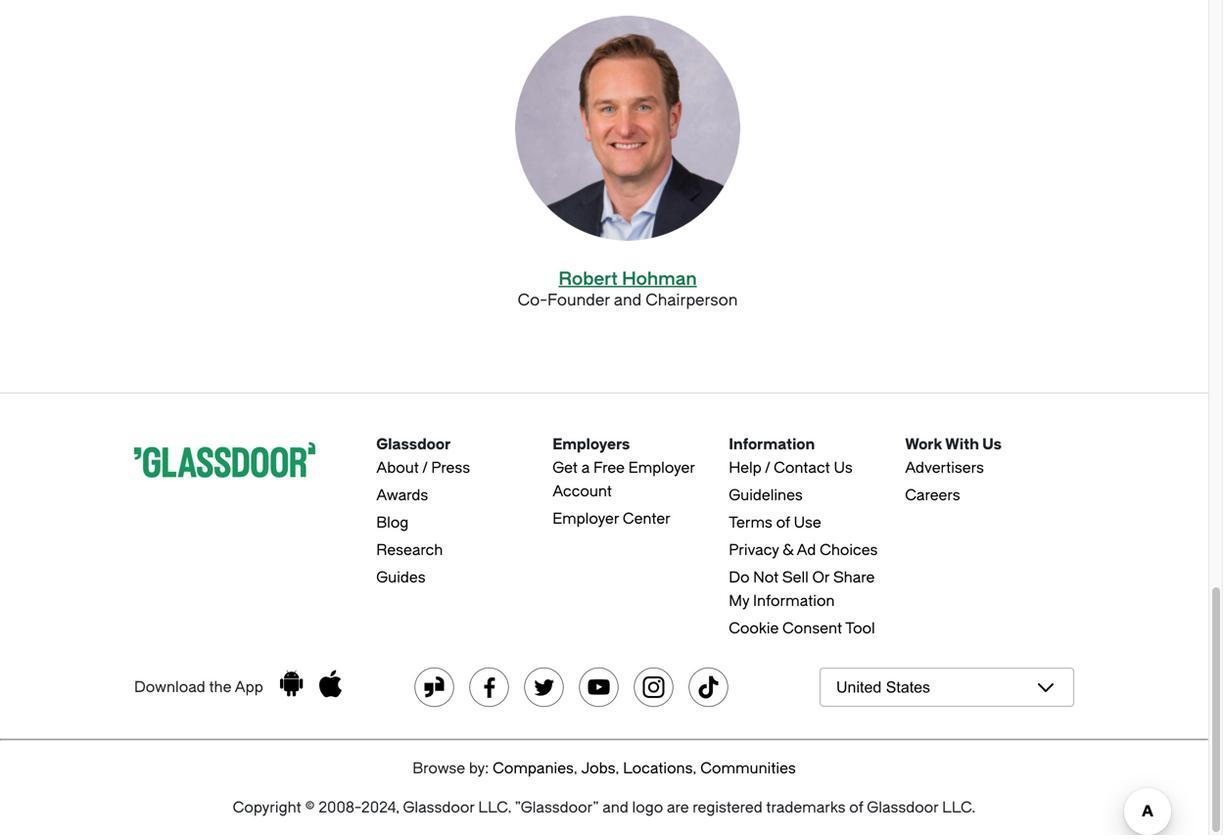Task type: locate. For each thing, give the bounding box(es) containing it.
of left use
[[776, 514, 790, 532]]

research
[[376, 542, 443, 559]]

/ inside information help / contact us guidelines terms of use privacy & ad choices do not sell or share my information cookie consent tool
[[765, 459, 770, 477]]

employers get a free employer account employer center
[[553, 436, 695, 528]]

/ inside glassdoor about / press awards blog research guides
[[422, 459, 428, 477]]

information help / contact us guidelines terms of use privacy & ad choices do not sell or share my information cookie consent tool
[[729, 436, 878, 638]]

center
[[623, 510, 671, 528]]

1 vertical spatial us
[[834, 459, 853, 477]]

about / press link
[[376, 459, 470, 477]]

advertisers
[[905, 459, 984, 477]]

privacy & ad choices link
[[729, 542, 878, 559]]

0 horizontal spatial employer
[[553, 510, 619, 528]]

blog link
[[376, 514, 409, 532]]

glassdoor right the trademarks
[[867, 799, 939, 817]]

help
[[729, 459, 762, 477]]

with
[[945, 436, 979, 453]]

guidelines
[[729, 487, 803, 504]]

/ left press
[[422, 459, 428, 477]]

hohman
[[622, 269, 697, 289]]

1 vertical spatial of
[[849, 799, 863, 817]]

/
[[422, 459, 428, 477], [765, 459, 770, 477]]

companies link
[[493, 760, 574, 778]]

0 vertical spatial of
[[776, 514, 790, 532]]

consent
[[783, 620, 842, 638]]

employer
[[628, 459, 695, 477], [553, 510, 619, 528]]

companies
[[493, 760, 574, 778]]

founder
[[548, 291, 610, 310]]

press
[[431, 459, 470, 477]]

2008-
[[319, 799, 361, 817]]

llc.
[[478, 799, 511, 817], [942, 799, 976, 817]]

/ right help
[[765, 459, 770, 477]]

guides
[[376, 569, 426, 587]]

information
[[729, 436, 815, 453], [753, 593, 835, 610]]

2 / from the left
[[765, 459, 770, 477]]

ad
[[797, 542, 816, 559]]

guidelines link
[[729, 487, 803, 504]]

browse
[[413, 760, 465, 778]]

and left logo
[[603, 799, 629, 817]]

employer down 'account'
[[553, 510, 619, 528]]

us inside information help / contact us guidelines terms of use privacy & ad choices do not sell or share my information cookie consent tool
[[834, 459, 853, 477]]

my
[[729, 593, 750, 610]]

of right the trademarks
[[849, 799, 863, 817]]

advertisers link
[[905, 459, 984, 477]]

glassdoor inside glassdoor about / press awards blog research guides
[[376, 436, 451, 453]]

1 vertical spatial information
[[753, 593, 835, 610]]

1 vertical spatial employer
[[553, 510, 619, 528]]

get
[[553, 459, 578, 477]]

information up help / contact us link
[[729, 436, 815, 453]]

0 horizontal spatial llc.
[[478, 799, 511, 817]]

us right with
[[983, 436, 1002, 453]]

awards link
[[376, 487, 428, 504]]

or
[[812, 569, 830, 587]]

0 horizontal spatial us
[[834, 459, 853, 477]]

the
[[209, 679, 232, 696]]

robert hohman co-founder and chairperson
[[518, 269, 738, 310]]

cookie
[[729, 620, 779, 638]]

Select your country button
[[820, 668, 1074, 707]]

0 vertical spatial us
[[983, 436, 1002, 453]]

1 horizontal spatial us
[[983, 436, 1002, 453]]

employer center link
[[553, 510, 671, 528]]

0 horizontal spatial /
[[422, 459, 428, 477]]

contact
[[774, 459, 830, 477]]

glassdoor about / press awards blog research guides
[[376, 436, 470, 587]]

employer right free in the bottom of the page
[[628, 459, 695, 477]]

0 horizontal spatial of
[[776, 514, 790, 532]]

and
[[614, 291, 642, 310], [603, 799, 629, 817]]

guides link
[[376, 569, 426, 587]]

1 horizontal spatial employer
[[628, 459, 695, 477]]

communities link
[[701, 760, 796, 778]]

by:
[[469, 760, 489, 778]]

us right contact
[[834, 459, 853, 477]]

1 horizontal spatial /
[[765, 459, 770, 477]]

research link
[[376, 542, 443, 559]]

glassdoor
[[376, 436, 451, 453], [403, 799, 475, 817], [867, 799, 939, 817]]

1 vertical spatial and
[[603, 799, 629, 817]]

jobs link
[[581, 760, 616, 778]]

0 vertical spatial employer
[[628, 459, 695, 477]]

©
[[305, 799, 315, 817]]

1 horizontal spatial of
[[849, 799, 863, 817]]

us
[[983, 436, 1002, 453], [834, 459, 853, 477]]

free
[[594, 459, 625, 477]]

and down the "robert hohman" link
[[614, 291, 642, 310]]

glassdoor up about / press link
[[376, 436, 451, 453]]

1 horizontal spatial llc.
[[942, 799, 976, 817]]

0 vertical spatial and
[[614, 291, 642, 310]]

copyright © 2008-2024, glassdoor llc. "glassdoor" and logo are registered trademarks of glassdoor llc.
[[233, 799, 976, 817]]

2 llc. from the left
[[942, 799, 976, 817]]

do
[[729, 569, 750, 587]]

co-
[[518, 291, 548, 310]]

locations link
[[623, 760, 693, 778]]

account
[[553, 483, 612, 500]]

1 / from the left
[[422, 459, 428, 477]]

information down sell
[[753, 593, 835, 610]]

of
[[776, 514, 790, 532], [849, 799, 863, 817]]



Task type: describe. For each thing, give the bounding box(es) containing it.
/ for about
[[422, 459, 428, 477]]

get a free employer account link
[[553, 459, 695, 500]]

browse by: companies jobs locations communities
[[413, 760, 796, 778]]

robert
[[559, 269, 618, 289]]

copyright
[[233, 799, 301, 817]]

use
[[794, 514, 821, 532]]

glassdoor down browse
[[403, 799, 475, 817]]

app
[[235, 679, 263, 696]]

a
[[581, 459, 590, 477]]

blog
[[376, 514, 409, 532]]

terms of use link
[[729, 514, 821, 532]]

download the app
[[134, 679, 263, 696]]

careers link
[[905, 487, 960, 504]]

communities
[[701, 760, 796, 778]]

logo
[[632, 799, 663, 817]]

chairperson
[[646, 291, 738, 310]]

2024,
[[361, 799, 399, 817]]

&
[[783, 542, 794, 559]]

us inside work with us advertisers careers
[[983, 436, 1002, 453]]

employers
[[553, 436, 630, 453]]

work with us advertisers careers
[[905, 436, 1002, 504]]

download
[[134, 679, 205, 696]]

glassdoor logo element
[[134, 433, 315, 494]]

work
[[905, 436, 942, 453]]

help / contact us link
[[729, 459, 853, 477]]

terms
[[729, 514, 773, 532]]

privacy
[[729, 542, 779, 559]]

sell
[[782, 569, 809, 587]]

choices
[[820, 542, 878, 559]]

/ for help
[[765, 459, 770, 477]]

headshot image
[[515, 16, 740, 241]]

glassdoor logo image
[[134, 433, 315, 487]]

about
[[376, 459, 419, 477]]

of inside information help / contact us guidelines terms of use privacy & ad choices do not sell or share my information cookie consent tool
[[776, 514, 790, 532]]

tool
[[846, 620, 875, 638]]

share
[[833, 569, 875, 587]]

locations
[[623, 760, 693, 778]]

trademarks
[[766, 799, 846, 817]]

"glassdoor"
[[515, 799, 599, 817]]

do not sell or share my information link
[[729, 569, 875, 610]]

cookie consent tool link
[[729, 620, 875, 638]]

1 llc. from the left
[[478, 799, 511, 817]]

are
[[667, 799, 689, 817]]

robert hohman link
[[559, 269, 697, 289]]

0 vertical spatial information
[[729, 436, 815, 453]]

jobs
[[581, 760, 616, 778]]

careers
[[905, 487, 960, 504]]

awards
[[376, 487, 428, 504]]

registered
[[693, 799, 763, 817]]

not
[[753, 569, 779, 587]]

and inside robert hohman co-founder and chairperson
[[614, 291, 642, 310]]



Task type: vqa. For each thing, say whether or not it's contained in the screenshot.
the left "Glassdoor
no



